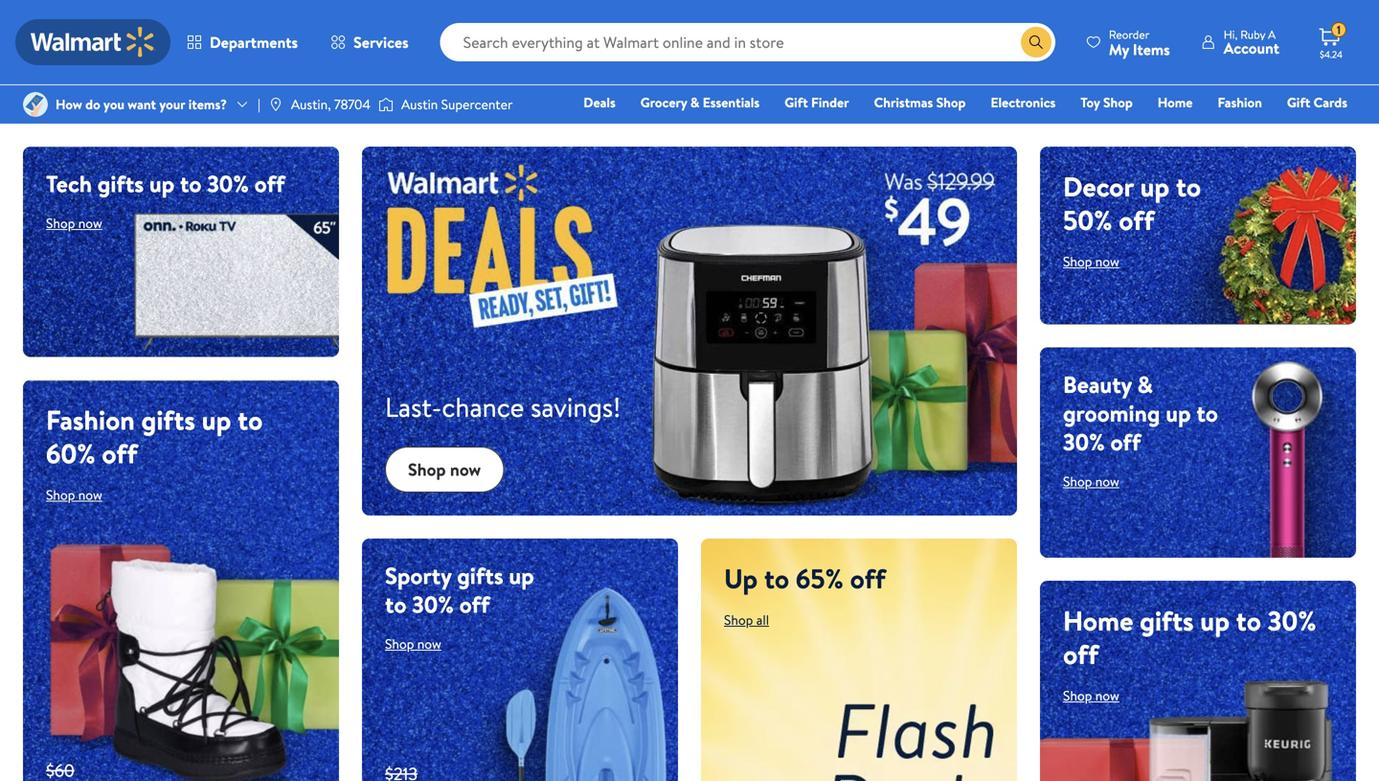 Task type: describe. For each thing, give the bounding box(es) containing it.
austin,
[[291, 95, 331, 114]]

departments
[[210, 32, 298, 53]]

now for fashion gifts up to 60% off
[[78, 485, 102, 504]]

austin supercenter
[[402, 95, 513, 114]]

fashion gifts up to 60% off
[[46, 401, 263, 472]]

home for home gifts up to 30% off
[[1064, 602, 1134, 639]]

gift for finder
[[785, 93, 809, 112]]

shop for sporty gifts up to 30% off
[[385, 634, 414, 653]]

now for decor up to 50% off
[[1096, 252, 1120, 271]]

fashion for fashion
[[1218, 93, 1263, 112]]

50%
[[1064, 201, 1113, 239]]

christmas shop link
[[866, 92, 975, 113]]

up inside decor up to 50% off
[[1141, 168, 1170, 205]]

up to 65% off
[[724, 559, 886, 597]]

shop for beauty & grooming up to 30% off
[[1064, 472, 1093, 491]]

hi, ruby a account
[[1224, 26, 1280, 58]]

shop now link for fashion gifts up to 60% off
[[46, 485, 102, 504]]

to inside fashion gifts up to 60% off
[[238, 401, 263, 438]]

how do you want your items?
[[56, 95, 227, 114]]

shop for up to 65% off
[[724, 610, 754, 629]]

essentials
[[703, 93, 760, 112]]

beauty & grooming up to 30% off
[[1064, 369, 1219, 458]]

electronics link
[[983, 92, 1065, 113]]

off inside fashion gifts up to 60% off
[[102, 435, 138, 472]]

up for tech gifts up to 30% off
[[149, 168, 175, 200]]

grocery & essentials
[[641, 93, 760, 112]]

walmart image
[[31, 27, 155, 57]]

toy shop link
[[1073, 92, 1142, 113]]

now for sporty gifts up to 30% off
[[418, 634, 442, 653]]

shop now for home gifts up to 30% off
[[1064, 686, 1120, 705]]

account
[[1224, 37, 1280, 58]]

shop now link for decor up to 50% off
[[1064, 252, 1120, 271]]

shop all link
[[724, 610, 770, 629]]

fashion link
[[1210, 92, 1272, 113]]

cards
[[1315, 93, 1348, 112]]

home gifts up to 30% off
[[1064, 602, 1317, 673]]

one debit link
[[1193, 119, 1275, 139]]

shop now for beauty & grooming up to 30% off
[[1064, 472, 1120, 491]]

up
[[724, 559, 758, 597]]

gifts for home
[[1141, 602, 1195, 639]]

30% for home gifts up to 30% off
[[1268, 602, 1317, 639]]

up for fashion gifts up to 60% off
[[202, 401, 231, 438]]

services button
[[314, 19, 425, 65]]

shop now link for beauty & grooming up to 30% off
[[1064, 472, 1120, 491]]

grocery & essentials link
[[632, 92, 769, 113]]

services
[[354, 32, 409, 53]]

walmart+
[[1291, 120, 1348, 138]]

reorder
[[1110, 26, 1150, 43]]

items?
[[188, 95, 227, 114]]

toy
[[1081, 93, 1101, 112]]

off inside the sporty gifts up to 30% off
[[460, 588, 490, 620]]

now for home gifts up to 30% off
[[1096, 686, 1120, 705]]

you
[[104, 95, 124, 114]]

gift finder link
[[776, 92, 858, 113]]

shop now for fashion gifts up to 60% off
[[46, 485, 102, 504]]

sporty
[[385, 559, 452, 592]]

up inside beauty & grooming up to 30% off
[[1166, 397, 1192, 429]]

gift finder
[[785, 93, 850, 112]]

gifts for tech
[[98, 168, 144, 200]]

60%
[[46, 435, 96, 472]]

my
[[1110, 39, 1130, 60]]

 image for how do you want your items?
[[23, 92, 48, 117]]

shop now for decor up to 50% off
[[1064, 252, 1120, 271]]

78704
[[334, 95, 371, 114]]

items
[[1134, 39, 1171, 60]]

debit
[[1233, 120, 1266, 138]]

now for beauty & grooming up to 30% off
[[1096, 472, 1120, 491]]

a
[[1269, 26, 1277, 43]]

30% for sporty gifts up to 30% off
[[412, 588, 454, 620]]

gifts for fashion
[[141, 401, 195, 438]]

off inside decor up to 50% off
[[1120, 201, 1155, 239]]

one
[[1201, 120, 1230, 138]]

fashion for fashion gifts up to 60% off
[[46, 401, 135, 438]]

Walmart Site-Wide search field
[[440, 23, 1056, 61]]

shop now link for home gifts up to 30% off
[[1064, 686, 1120, 705]]

30% for tech gifts up to 30% off
[[207, 168, 249, 200]]

shop now for tech gifts up to 30% off
[[46, 214, 102, 232]]

 image for austin supercenter
[[379, 95, 394, 114]]

off inside beauty & grooming up to 30% off
[[1111, 426, 1142, 458]]



Task type: vqa. For each thing, say whether or not it's contained in the screenshot.
THE ESSENTIALS at the top right
yes



Task type: locate. For each thing, give the bounding box(es) containing it.
up inside home gifts up to 30% off
[[1201, 602, 1231, 639]]

gifts inside home gifts up to 30% off
[[1141, 602, 1195, 639]]

& inside beauty & grooming up to 30% off
[[1138, 369, 1154, 401]]

shop now link for tech gifts up to 30% off
[[46, 214, 102, 232]]

shop now
[[46, 214, 102, 232], [1064, 252, 1120, 271], [408, 457, 481, 481], [1064, 472, 1120, 491], [46, 485, 102, 504], [385, 634, 442, 653], [1064, 686, 1120, 705]]

grooming
[[1064, 397, 1161, 429]]

0 vertical spatial fashion
[[1218, 93, 1263, 112]]

austin
[[402, 95, 438, 114]]

shop now link for sporty gifts up to 30% off
[[385, 634, 442, 653]]

fashion inside fashion gifts up to 60% off
[[46, 401, 135, 438]]

&
[[691, 93, 700, 112], [1138, 369, 1154, 401]]

1 vertical spatial &
[[1138, 369, 1154, 401]]

shop for fashion gifts up to 60% off
[[46, 485, 75, 504]]

deals
[[584, 93, 616, 112]]

off
[[255, 168, 285, 200], [1120, 201, 1155, 239], [1111, 426, 1142, 458], [102, 435, 138, 472], [851, 559, 886, 597], [460, 588, 490, 620], [1064, 635, 1099, 673]]

|
[[258, 95, 261, 114]]

gift left cards
[[1288, 93, 1311, 112]]

65%
[[796, 559, 844, 597]]

& for grooming
[[1138, 369, 1154, 401]]

decor up to 50% off
[[1064, 168, 1202, 239]]

30% inside beauty & grooming up to 30% off
[[1064, 426, 1106, 458]]

1 horizontal spatial fashion
[[1218, 93, 1263, 112]]

1 vertical spatial home
[[1064, 602, 1134, 639]]

christmas
[[875, 93, 934, 112]]

30% inside the sporty gifts up to 30% off
[[412, 588, 454, 620]]

gifts
[[98, 168, 144, 200], [141, 401, 195, 438], [457, 559, 504, 592], [1141, 602, 1195, 639]]

1
[[1338, 22, 1342, 38]]

electronics
[[991, 93, 1056, 112]]

shop now for sporty gifts up to 30% off
[[385, 634, 442, 653]]

30% inside home gifts up to 30% off
[[1268, 602, 1317, 639]]

0 vertical spatial &
[[691, 93, 700, 112]]

gifts inside the sporty gifts up to 30% off
[[457, 559, 504, 592]]

$4.24
[[1321, 48, 1344, 61]]

up for home gifts up to 30% off
[[1201, 602, 1231, 639]]

now for tech gifts up to 30% off
[[78, 214, 102, 232]]

gift left finder
[[785, 93, 809, 112]]

to inside home gifts up to 30% off
[[1237, 602, 1262, 639]]

now
[[78, 214, 102, 232], [1096, 252, 1120, 271], [450, 457, 481, 481], [1096, 472, 1120, 491], [78, 485, 102, 504], [418, 634, 442, 653], [1096, 686, 1120, 705]]

home inside home gifts up to 30% off
[[1064, 602, 1134, 639]]

to inside beauty & grooming up to 30% off
[[1197, 397, 1219, 429]]

your
[[159, 95, 185, 114]]

up for sporty gifts up to 30% off
[[509, 559, 534, 592]]

1 horizontal spatial &
[[1138, 369, 1154, 401]]

 image right 78704
[[379, 95, 394, 114]]

up
[[149, 168, 175, 200], [1141, 168, 1170, 205], [1166, 397, 1192, 429], [202, 401, 231, 438], [509, 559, 534, 592], [1201, 602, 1231, 639]]

gift
[[785, 93, 809, 112], [1288, 93, 1311, 112]]

 image
[[268, 97, 284, 112]]

deals link
[[575, 92, 625, 113]]

0 horizontal spatial &
[[691, 93, 700, 112]]

1 gift from the left
[[785, 93, 809, 112]]

up inside fashion gifts up to 60% off
[[202, 401, 231, 438]]

registry link
[[1119, 119, 1185, 139]]

shop all
[[724, 610, 770, 629]]

shop for home gifts up to 30% off
[[1064, 686, 1093, 705]]

to
[[180, 168, 202, 200], [1177, 168, 1202, 205], [1197, 397, 1219, 429], [238, 401, 263, 438], [765, 559, 790, 597], [385, 588, 407, 620], [1237, 602, 1262, 639]]

toy shop
[[1081, 93, 1133, 112]]

tech
[[46, 168, 92, 200]]

how
[[56, 95, 82, 114]]

off inside home gifts up to 30% off
[[1064, 635, 1099, 673]]

home for home
[[1158, 93, 1194, 112]]

Search search field
[[440, 23, 1056, 61]]

home link
[[1150, 92, 1202, 113]]

up inside the sporty gifts up to 30% off
[[509, 559, 534, 592]]

finder
[[812, 93, 850, 112]]

ruby
[[1241, 26, 1266, 43]]

do
[[85, 95, 100, 114]]

0 horizontal spatial fashion
[[46, 401, 135, 438]]

decor
[[1064, 168, 1134, 205]]

 image
[[23, 92, 48, 117], [379, 95, 394, 114]]

shop for decor up to 50% off
[[1064, 252, 1093, 271]]

sporty gifts up to 30% off
[[385, 559, 534, 620]]

gift for cards
[[1288, 93, 1311, 112]]

shop for tech gifts up to 30% off
[[46, 214, 75, 232]]

departments button
[[171, 19, 314, 65]]

1 horizontal spatial  image
[[379, 95, 394, 114]]

christmas shop
[[875, 93, 966, 112]]

1 horizontal spatial gift
[[1288, 93, 1311, 112]]

gifts for sporty
[[457, 559, 504, 592]]

0 horizontal spatial  image
[[23, 92, 48, 117]]

walmart+ link
[[1283, 119, 1357, 139]]

home inside 'link'
[[1158, 93, 1194, 112]]

1 horizontal spatial home
[[1158, 93, 1194, 112]]

shop now link
[[46, 214, 102, 232], [1064, 252, 1120, 271], [385, 446, 504, 492], [1064, 472, 1120, 491], [46, 485, 102, 504], [385, 634, 442, 653], [1064, 686, 1120, 705]]

one debit
[[1201, 120, 1266, 138]]

fashion
[[1218, 93, 1263, 112], [46, 401, 135, 438]]

gift cards registry
[[1128, 93, 1348, 138]]

hi,
[[1224, 26, 1238, 43]]

search icon image
[[1029, 34, 1044, 50]]

shop
[[937, 93, 966, 112], [1104, 93, 1133, 112], [46, 214, 75, 232], [1064, 252, 1093, 271], [408, 457, 446, 481], [1064, 472, 1093, 491], [46, 485, 75, 504], [724, 610, 754, 629], [385, 634, 414, 653], [1064, 686, 1093, 705]]

2 gift from the left
[[1288, 93, 1311, 112]]

to inside decor up to 50% off
[[1177, 168, 1202, 205]]

1 vertical spatial fashion
[[46, 401, 135, 438]]

austin, 78704
[[291, 95, 371, 114]]

supercenter
[[441, 95, 513, 114]]

home
[[1158, 93, 1194, 112], [1064, 602, 1134, 639]]

gift inside gift finder link
[[785, 93, 809, 112]]

0 vertical spatial home
[[1158, 93, 1194, 112]]

 image left how
[[23, 92, 48, 117]]

to inside the sporty gifts up to 30% off
[[385, 588, 407, 620]]

all
[[757, 610, 770, 629]]

gift inside gift cards registry
[[1288, 93, 1311, 112]]

registry
[[1128, 120, 1177, 138]]

& right 'grocery'
[[691, 93, 700, 112]]

& right beauty
[[1138, 369, 1154, 401]]

tech gifts up to 30% off
[[46, 168, 285, 200]]

0 horizontal spatial home
[[1064, 602, 1134, 639]]

& for essentials
[[691, 93, 700, 112]]

beauty
[[1064, 369, 1133, 401]]

30%
[[207, 168, 249, 200], [1064, 426, 1106, 458], [412, 588, 454, 620], [1268, 602, 1317, 639]]

grocery
[[641, 93, 688, 112]]

want
[[128, 95, 156, 114]]

0 horizontal spatial gift
[[785, 93, 809, 112]]

gift cards link
[[1279, 92, 1357, 113]]

reorder my items
[[1110, 26, 1171, 60]]

gifts inside fashion gifts up to 60% off
[[141, 401, 195, 438]]



